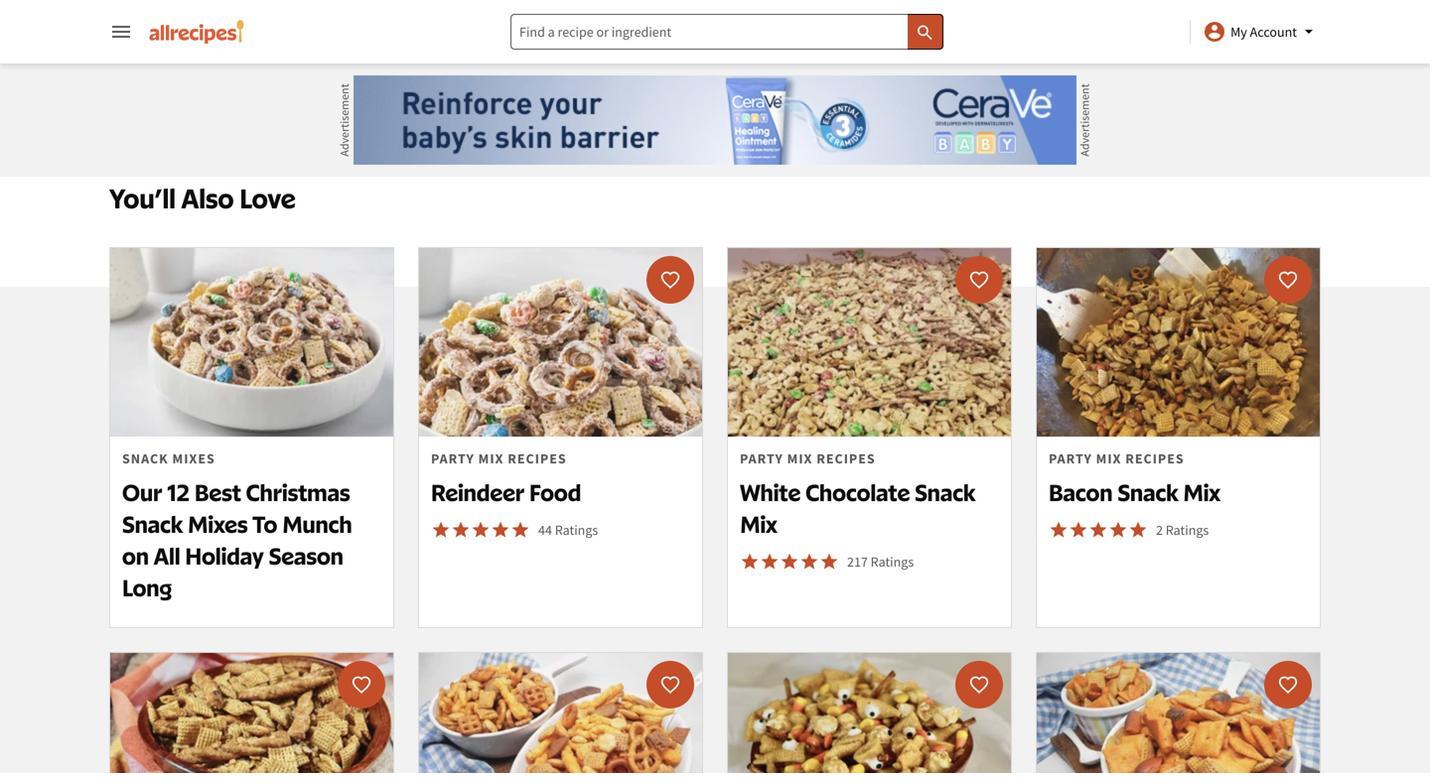 Task type: locate. For each thing, give the bounding box(es) containing it.
ratings for food
[[555, 522, 598, 539]]

advertisement region
[[233, 0, 1197, 134], [354, 76, 1077, 165]]

2 ratings
[[1156, 522, 1209, 539]]

44 ratings
[[539, 522, 598, 539]]

star image
[[431, 521, 451, 540], [491, 521, 511, 540], [740, 552, 760, 572], [760, 552, 780, 572], [800, 552, 820, 572]]

to
[[253, 510, 278, 539]]

ratings right 44
[[555, 522, 598, 539]]

snack up 2
[[1118, 478, 1179, 507]]

snack
[[915, 478, 976, 507], [1118, 478, 1179, 507], [122, 510, 183, 539]]

217 ratings
[[847, 553, 914, 571]]

my account button
[[1203, 20, 1321, 44]]

also
[[181, 182, 234, 215]]

save recipe image for reindeer food
[[661, 270, 681, 290]]

mixes
[[188, 510, 248, 539]]

ratings right 2
[[1166, 522, 1209, 539]]

reindeer
[[431, 478, 525, 507]]

home image
[[149, 20, 244, 44]]

0 horizontal spatial snack
[[122, 510, 183, 539]]

on
[[122, 542, 149, 571]]

white
[[740, 478, 801, 507]]

snack down our
[[122, 510, 183, 539]]

menu image
[[109, 20, 133, 44]]

44
[[539, 522, 552, 539]]

mix up 2 ratings
[[1184, 478, 1221, 507]]

217
[[847, 553, 868, 571]]

0 horizontal spatial save recipe image
[[661, 270, 681, 290]]

ratings right 217
[[871, 553, 914, 571]]

mix down white
[[740, 510, 778, 539]]

you'll
[[109, 182, 176, 215]]

save recipe image for white chocolate snack mix
[[970, 270, 990, 290]]

1 horizontal spatial snack
[[915, 478, 976, 507]]

save recipe image
[[1279, 270, 1299, 290], [352, 676, 372, 695], [661, 676, 681, 695], [970, 676, 990, 695]]

our 12 best christmas snack mixes to munch on all holiday season long link
[[109, 247, 394, 629]]

mix
[[1184, 478, 1221, 507], [740, 510, 778, 539]]

ratings for chocolate
[[871, 553, 914, 571]]

1 vertical spatial mix
[[740, 510, 778, 539]]

none search field inside my account banner
[[511, 14, 944, 50]]

1 horizontal spatial ratings
[[871, 553, 914, 571]]

2
[[1156, 522, 1163, 539]]

caret_down image
[[1298, 20, 1321, 44]]

0 horizontal spatial ratings
[[555, 522, 598, 539]]

love
[[240, 182, 296, 215]]

0 vertical spatial mix
[[1184, 478, 1221, 507]]

2 horizontal spatial save recipe image
[[1279, 676, 1299, 695]]

ratings
[[555, 522, 598, 539], [1166, 522, 1209, 539], [871, 553, 914, 571]]

2 horizontal spatial ratings
[[1166, 522, 1209, 539]]

star image
[[451, 521, 471, 540], [471, 521, 491, 540], [511, 521, 531, 540], [1049, 521, 1069, 540], [1069, 521, 1089, 540], [1089, 521, 1109, 540], [1109, 521, 1129, 540], [1129, 521, 1149, 540], [780, 552, 800, 572], [820, 552, 840, 572]]

white chocolate snack mix
[[740, 478, 976, 539]]

all
[[154, 542, 180, 571]]

reindeer food
[[431, 478, 581, 507]]

None search field
[[511, 14, 944, 50]]

snack right chocolate
[[915, 478, 976, 507]]

1 horizontal spatial save recipe image
[[970, 270, 990, 290]]

my account
[[1231, 23, 1298, 41]]

account
[[1250, 23, 1298, 41]]

0 horizontal spatial mix
[[740, 510, 778, 539]]

save recipe image
[[661, 270, 681, 290], [970, 270, 990, 290], [1279, 676, 1299, 695]]



Task type: vqa. For each thing, say whether or not it's contained in the screenshot.


Task type: describe. For each thing, give the bounding box(es) containing it.
mix inside white chocolate snack mix
[[740, 510, 778, 539]]

our 12 best christmas snack mixes to munch on all holiday season long
[[122, 478, 352, 602]]

long
[[122, 574, 172, 602]]

our
[[122, 478, 162, 507]]

12
[[167, 478, 190, 507]]

reindeer food in a white bowl image
[[110, 248, 393, 437]]

season
[[269, 542, 344, 571]]

best
[[195, 478, 241, 507]]

Find a recipe or ingredient text field
[[511, 14, 944, 50]]

account image
[[1203, 20, 1227, 44]]

chocolate
[[806, 478, 910, 507]]

my account banner
[[0, 0, 1431, 774]]

a close up, low angle view of a bowl full of reindeer food image
[[419, 248, 702, 437]]

holiday
[[185, 542, 264, 571]]

snack inside our 12 best christmas snack mixes to munch on all holiday season long
[[122, 510, 183, 539]]

food
[[530, 478, 581, 507]]

search image
[[916, 23, 935, 42]]

my
[[1231, 23, 1248, 41]]

ratings for snack
[[1166, 522, 1209, 539]]

snack inside white chocolate snack mix
[[915, 478, 976, 507]]

christmas
[[246, 478, 350, 507]]

munch
[[282, 510, 352, 539]]

bacon
[[1049, 478, 1113, 507]]

1 horizontal spatial mix
[[1184, 478, 1221, 507]]

bacon snack mix
[[1049, 478, 1221, 507]]

you'll also love
[[109, 182, 296, 215]]

2 horizontal spatial snack
[[1118, 478, 1179, 507]]



